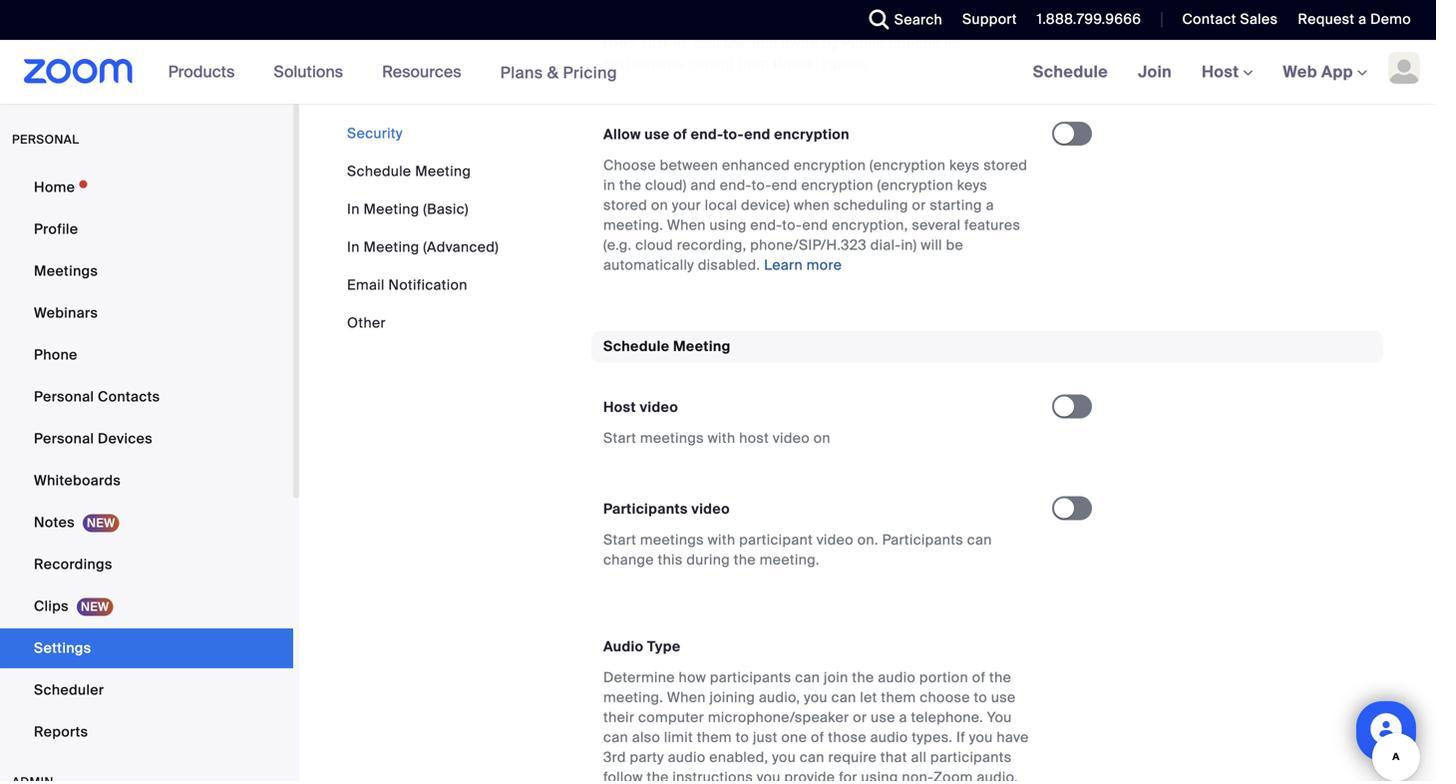 Task type: vqa. For each thing, say whether or not it's contained in the screenshot.
With Video On
no



Task type: locate. For each thing, give the bounding box(es) containing it.
start up change
[[604, 531, 637, 549]]

use up you
[[991, 688, 1016, 707]]

encryption
[[774, 125, 850, 144], [794, 156, 866, 175], [802, 176, 874, 195]]

in)
[[901, 236, 917, 255]]

meetings
[[640, 429, 704, 448], [640, 531, 704, 549]]

0 vertical spatial start
[[604, 429, 637, 448]]

0 horizontal spatial or
[[853, 708, 867, 727]]

of right portion
[[972, 668, 986, 687]]

using down that at right bottom
[[862, 768, 899, 781]]

audio left portion
[[878, 668, 916, 687]]

1 horizontal spatial host
[[1202, 61, 1244, 82]]

(encryption up several
[[878, 176, 954, 195]]

1 horizontal spatial of
[[811, 728, 825, 747]]

host for host
[[1202, 61, 1244, 82]]

&
[[547, 62, 559, 83]]

recording,
[[677, 236, 747, 255]]

in
[[604, 176, 616, 195]]

0 vertical spatial personal
[[34, 388, 94, 406]]

using down local
[[710, 216, 747, 235]]

when down how
[[667, 688, 706, 707]]

0 horizontal spatial host
[[604, 398, 636, 417]]

host inside meetings navigation
[[1202, 61, 1244, 82]]

of right one
[[811, 728, 825, 747]]

schedule meeting up in meeting (basic)
[[347, 162, 471, 181]]

end- down device)
[[751, 216, 782, 235]]

0 vertical spatial on
[[651, 196, 668, 215]]

in meeting (advanced) link
[[347, 238, 499, 256]]

1 horizontal spatial on
[[814, 429, 831, 448]]

1 vertical spatial participants
[[882, 531, 964, 549]]

0 vertical spatial meeting.
[[604, 216, 664, 235]]

1 vertical spatial end-
[[720, 176, 752, 195]]

banner
[[0, 40, 1437, 105]]

0 horizontal spatial end
[[744, 125, 771, 144]]

end up enhanced
[[744, 125, 771, 144]]

the inside start meetings with participant video on. participants can change this during the meeting.
[[734, 551, 756, 569]]

schedule down 1.888.799.9666
[[1033, 61, 1108, 82]]

0 vertical spatial schedule meeting
[[347, 162, 471, 181]]

2 vertical spatial schedule
[[604, 337, 670, 356]]

dial-
[[871, 236, 901, 255]]

meeting. inside choose between enhanced encryption (encryption keys stored in the cloud) and end-to-end encryption (encryption keys stored on your local device) when scheduling or starting a meeting. when using end-to-end encryption, several features (e.g. cloud recording, phone/sip/h.323 dial-in) will be automatically disabled.
[[604, 216, 664, 235]]

if
[[957, 728, 966, 747]]

you right the if
[[969, 728, 993, 747]]

on inside schedule meeting element
[[814, 429, 831, 448]]

zoom logo image
[[24, 59, 133, 84]]

0 vertical spatial to
[[974, 688, 988, 707]]

or
[[912, 196, 926, 215], [853, 708, 867, 727]]

2 horizontal spatial to-
[[782, 216, 803, 235]]

audio.
[[977, 768, 1018, 781]]

end
[[744, 125, 771, 144], [772, 176, 798, 195], [803, 216, 829, 235]]

to up enabled, in the bottom of the page
[[736, 728, 749, 747]]

the down 'choose'
[[619, 176, 642, 195]]

0 vertical spatial or
[[912, 196, 926, 215]]

end up device)
[[772, 176, 798, 195]]

or down let
[[853, 708, 867, 727]]

meeting
[[415, 162, 471, 181], [364, 200, 420, 218], [364, 238, 420, 256], [673, 337, 731, 356]]

them
[[881, 688, 916, 707], [697, 728, 732, 747]]

0 vertical spatial with
[[708, 429, 736, 448]]

0 horizontal spatial stored
[[604, 196, 648, 215]]

0 horizontal spatial on
[[651, 196, 668, 215]]

or for use
[[853, 708, 867, 727]]

1 horizontal spatial or
[[912, 196, 926, 215]]

personal
[[12, 132, 79, 147]]

be
[[946, 236, 964, 255]]

video right host
[[773, 429, 810, 448]]

join
[[824, 668, 849, 687]]

1 vertical spatial personal
[[34, 429, 94, 448]]

on
[[651, 196, 668, 215], [814, 429, 831, 448]]

a for determine how participants can join the audio portion of the meeting. when joining audio, you can let them choose to use their computer microphone/speaker or use a telephone. you can also limit them to just one of those audio types. if you have 3rd party audio enabled, you can require that all participants follow the instructions you provide for using non-zoom audio.
[[899, 708, 908, 727]]

meetings navigation
[[1018, 40, 1437, 105]]

to- up device)
[[752, 176, 772, 195]]

0 horizontal spatial them
[[697, 728, 732, 747]]

schedule down security
[[347, 162, 412, 181]]

change
[[604, 551, 654, 569]]

1 vertical spatial participants
[[931, 748, 1012, 767]]

security link
[[347, 124, 403, 143]]

2 vertical spatial meeting.
[[604, 688, 664, 707]]

phone link
[[0, 335, 293, 375]]

features
[[965, 216, 1021, 235]]

(basic)
[[423, 200, 469, 218]]

limit
[[664, 728, 693, 747]]

0 vertical spatial schedule
[[1033, 61, 1108, 82]]

use right allow
[[645, 125, 670, 144]]

just
[[753, 728, 778, 747]]

1 horizontal spatial to-
[[752, 176, 772, 195]]

2 vertical spatial end
[[803, 216, 829, 235]]

0 vertical spatial audio
[[878, 668, 916, 687]]

email notification link
[[347, 276, 468, 294]]

with left host
[[708, 429, 736, 448]]

keys
[[950, 156, 980, 175], [957, 176, 988, 195]]

1 horizontal spatial participants
[[931, 748, 1012, 767]]

learn more link
[[764, 256, 842, 275]]

video up start meetings with host video on
[[640, 398, 678, 417]]

a left demo
[[1359, 10, 1367, 28]]

host inside schedule meeting element
[[604, 398, 636, 417]]

product information navigation
[[153, 40, 632, 105]]

0 vertical spatial end
[[744, 125, 771, 144]]

stored down in
[[604, 196, 648, 215]]

personal menu menu
[[0, 168, 293, 754]]

profile picture image
[[1389, 52, 1421, 84]]

several
[[912, 216, 961, 235]]

2 vertical spatial encryption
[[802, 176, 874, 195]]

1 vertical spatial or
[[853, 708, 867, 727]]

the
[[619, 176, 642, 195], [734, 551, 756, 569], [852, 668, 874, 687], [990, 668, 1012, 687], [647, 768, 669, 781]]

solutions
[[274, 61, 343, 82]]

1 vertical spatial meetings
[[640, 531, 704, 549]]

determine how participants can join the audio portion of the meeting. when joining audio, you can let them choose to use their computer microphone/speaker or use a telephone. you can also limit them to just one of those audio types. if you have 3rd party audio enabled, you can require that all participants follow the instructions you provide for using non-zoom audio.
[[604, 668, 1029, 781]]

0 vertical spatial a
[[1359, 10, 1367, 28]]

stored up features
[[984, 156, 1028, 175]]

meeting. down determine
[[604, 688, 664, 707]]

2 start from the top
[[604, 531, 637, 549]]

participants right on.
[[882, 531, 964, 549]]

schedule
[[1033, 61, 1108, 82], [347, 162, 412, 181], [604, 337, 670, 356]]

0 horizontal spatial schedule meeting
[[347, 162, 471, 181]]

2 horizontal spatial use
[[991, 688, 1016, 707]]

meeting down the schedule meeting "link" at the top left of the page
[[364, 200, 420, 218]]

a inside determine how participants can join the audio portion of the meeting. when joining audio, you can let them choose to use their computer microphone/speaker or use a telephone. you can also limit them to just one of those audio types. if you have 3rd party audio enabled, you can require that all participants follow the instructions you provide for using non-zoom audio.
[[899, 708, 908, 727]]

0 vertical spatial when
[[667, 216, 706, 235]]

with up during
[[708, 531, 736, 549]]

reports link
[[0, 712, 293, 752]]

1 horizontal spatial using
[[862, 768, 899, 781]]

1 start from the top
[[604, 429, 637, 448]]

participants
[[604, 500, 688, 518], [882, 531, 964, 549]]

0 horizontal spatial using
[[710, 216, 747, 235]]

end- up local
[[720, 176, 752, 195]]

0 horizontal spatial a
[[899, 708, 908, 727]]

end down when
[[803, 216, 829, 235]]

0 vertical spatial use
[[645, 125, 670, 144]]

1 horizontal spatial schedule
[[604, 337, 670, 356]]

more
[[807, 256, 842, 275]]

1 meetings from the top
[[640, 429, 704, 448]]

the inside choose between enhanced encryption (encryption keys stored in the cloud) and end-to-end encryption (encryption keys stored on your local device) when scheduling or starting a meeting. when using end-to-end encryption, several features (e.g. cloud recording, phone/sip/h.323 dial-in) will be automatically disabled.
[[619, 176, 642, 195]]

1 vertical spatial with
[[708, 531, 736, 549]]

1.888.799.9666 button
[[1022, 0, 1147, 40], [1037, 10, 1142, 28]]

1 vertical spatial to
[[736, 728, 749, 747]]

the right during
[[734, 551, 756, 569]]

them right let
[[881, 688, 916, 707]]

you down join
[[804, 688, 828, 707]]

1 vertical spatial in
[[347, 238, 360, 256]]

0 vertical spatial host
[[1202, 61, 1244, 82]]

or inside choose between enhanced encryption (encryption keys stored in the cloud) and end-to-end encryption (encryption keys stored on your local device) when scheduling or starting a meeting. when using end-to-end encryption, several features (e.g. cloud recording, phone/sip/h.323 dial-in) will be automatically disabled.
[[912, 196, 926, 215]]

have
[[997, 728, 1029, 747]]

0 horizontal spatial of
[[674, 125, 687, 144]]

1 vertical spatial on
[[814, 429, 831, 448]]

1 horizontal spatial them
[[881, 688, 916, 707]]

in up email
[[347, 238, 360, 256]]

1 vertical spatial of
[[972, 668, 986, 687]]

meeting. up (e.g.
[[604, 216, 664, 235]]

on inside choose between enhanced encryption (encryption keys stored in the cloud) and end-to-end encryption (encryption keys stored on your local device) when scheduling or starting a meeting. when using end-to-end encryption, several features (e.g. cloud recording, phone/sip/h.323 dial-in) will be automatically disabled.
[[651, 196, 668, 215]]

use
[[645, 125, 670, 144], [991, 688, 1016, 707], [871, 708, 896, 727]]

end-
[[691, 125, 723, 144], [720, 176, 752, 195], [751, 216, 782, 235]]

with
[[708, 429, 736, 448], [708, 531, 736, 549]]

1 with from the top
[[708, 429, 736, 448]]

meetings link
[[0, 251, 293, 291]]

to-
[[723, 125, 745, 144], [752, 176, 772, 195], [782, 216, 803, 235]]

schedule meeting up host video on the bottom left of page
[[604, 337, 731, 356]]

webinars link
[[0, 293, 293, 333]]

1 vertical spatial meeting.
[[760, 551, 820, 569]]

video left on.
[[817, 531, 854, 549]]

a up that at right bottom
[[899, 708, 908, 727]]

notes
[[34, 513, 75, 532]]

using inside choose between enhanced encryption (encryption keys stored in the cloud) and end-to-end encryption (encryption keys stored on your local device) when scheduling or starting a meeting. when using end-to-end encryption, several features (e.g. cloud recording, phone/sip/h.323 dial-in) will be automatically disabled.
[[710, 216, 747, 235]]

to up you
[[974, 688, 988, 707]]

0 vertical spatial using
[[710, 216, 747, 235]]

audio up that at right bottom
[[871, 728, 908, 747]]

1.888.799.9666 button up the schedule link at the right top
[[1037, 10, 1142, 28]]

scheduling
[[834, 196, 909, 215]]

other link
[[347, 314, 386, 332]]

1 vertical spatial a
[[986, 196, 994, 215]]

meeting up email notification link
[[364, 238, 420, 256]]

2 vertical spatial a
[[899, 708, 908, 727]]

allow use of end-to-end encryption
[[604, 125, 850, 144]]

meetings inside start meetings with participant video on. participants can change this during the meeting.
[[640, 531, 704, 549]]

meetings down host video on the bottom left of page
[[640, 429, 704, 448]]

or up several
[[912, 196, 926, 215]]

meeting for in meeting (basic) link
[[364, 200, 420, 218]]

personal up whiteboards
[[34, 429, 94, 448]]

meeting.
[[604, 216, 664, 235], [760, 551, 820, 569], [604, 688, 664, 707]]

support link
[[948, 0, 1022, 40], [963, 10, 1017, 28]]

join
[[1138, 61, 1172, 82]]

0 vertical spatial in
[[347, 200, 360, 218]]

banner containing products
[[0, 40, 1437, 105]]

to- up phone/sip/h.323
[[782, 216, 803, 235]]

meetings up this
[[640, 531, 704, 549]]

0 vertical spatial meetings
[[640, 429, 704, 448]]

0 vertical spatial participants
[[710, 668, 792, 687]]

notes link
[[0, 503, 293, 543]]

1 vertical spatial (encryption
[[878, 176, 954, 195]]

audio down limit
[[668, 748, 706, 767]]

meeting up (basic)
[[415, 162, 471, 181]]

a inside choose between enhanced encryption (encryption keys stored in the cloud) and end-to-end encryption (encryption keys stored on your local device) when scheduling or starting a meeting. when using end-to-end encryption, several features (e.g. cloud recording, phone/sip/h.323 dial-in) will be automatically disabled.
[[986, 196, 994, 215]]

2 vertical spatial end-
[[751, 216, 782, 235]]

or inside determine how participants can join the audio portion of the meeting. when joining audio, you can let them choose to use their computer microphone/speaker or use a telephone. you can also limit them to just one of those audio types. if you have 3rd party audio enabled, you can require that all participants follow the instructions you provide for using non-zoom audio.
[[853, 708, 867, 727]]

1 vertical spatial schedule
[[347, 162, 412, 181]]

2 personal from the top
[[34, 429, 94, 448]]

0 vertical spatial participants
[[604, 500, 688, 518]]

of up between
[[674, 125, 687, 144]]

to- up enhanced
[[723, 125, 745, 144]]

schedule meeting element
[[592, 331, 1384, 781]]

this
[[658, 551, 683, 569]]

2 with from the top
[[708, 531, 736, 549]]

personal for personal contacts
[[34, 388, 94, 406]]

2 vertical spatial use
[[871, 708, 896, 727]]

products button
[[168, 40, 244, 104]]

1 vertical spatial using
[[862, 768, 899, 781]]

cloud
[[636, 236, 673, 255]]

when
[[667, 216, 706, 235], [667, 688, 706, 707]]

plans & pricing
[[500, 62, 617, 83]]

1 vertical spatial keys
[[957, 176, 988, 195]]

instructions
[[673, 768, 753, 781]]

device)
[[741, 196, 790, 215]]

end- up between
[[691, 125, 723, 144]]

app
[[1322, 61, 1354, 82]]

2 horizontal spatial schedule
[[1033, 61, 1108, 82]]

schedule inside the schedule link
[[1033, 61, 1108, 82]]

on down cloud)
[[651, 196, 668, 215]]

start down host video on the bottom left of page
[[604, 429, 637, 448]]

meeting. down participant
[[760, 551, 820, 569]]

contact sales link
[[1168, 0, 1283, 40], [1183, 10, 1278, 28]]

1 horizontal spatial a
[[986, 196, 994, 215]]

menu bar
[[347, 124, 499, 333]]

microphone/speaker
[[708, 708, 850, 727]]

2 when from the top
[[667, 688, 706, 707]]

in down the schedule meeting "link" at the top left of the page
[[347, 200, 360, 218]]

participants up joining
[[710, 668, 792, 687]]

(encryption up scheduling
[[870, 156, 946, 175]]

portion
[[920, 668, 969, 687]]

you down enabled, in the bottom of the page
[[757, 768, 781, 781]]

schedule up host video on the bottom left of page
[[604, 337, 670, 356]]

settings link
[[0, 629, 293, 668]]

using
[[710, 216, 747, 235], [862, 768, 899, 781]]

1 vertical spatial start
[[604, 531, 637, 549]]

allow
[[604, 125, 641, 144]]

participants down the if
[[931, 748, 1012, 767]]

1 horizontal spatial stored
[[984, 156, 1028, 175]]

0 vertical spatial to-
[[723, 125, 745, 144]]

personal
[[34, 388, 94, 406], [34, 429, 94, 448]]

with inside start meetings with participant video on. participants can change this during the meeting.
[[708, 531, 736, 549]]

1 horizontal spatial schedule meeting
[[604, 337, 731, 356]]

meeting. inside start meetings with participant video on. participants can change this during the meeting.
[[760, 551, 820, 569]]

host
[[739, 429, 769, 448]]

(encryption
[[870, 156, 946, 175], [878, 176, 954, 195]]

participants up change
[[604, 500, 688, 518]]

start for start meetings with host video on
[[604, 429, 637, 448]]

when down your
[[667, 216, 706, 235]]

can
[[967, 531, 992, 549], [795, 668, 820, 687], [832, 688, 857, 707], [604, 728, 628, 747], [800, 748, 825, 767]]

2 in from the top
[[347, 238, 360, 256]]

0 vertical spatial (encryption
[[870, 156, 946, 175]]

1 horizontal spatial use
[[871, 708, 896, 727]]

start inside start meetings with participant video on. participants can change this during the meeting.
[[604, 531, 637, 549]]

1 when from the top
[[667, 216, 706, 235]]

them up enabled, in the bottom of the page
[[697, 728, 732, 747]]

demo
[[1371, 10, 1412, 28]]

1 vertical spatial host
[[604, 398, 636, 417]]

2 meetings from the top
[[640, 531, 704, 549]]

1 vertical spatial when
[[667, 688, 706, 707]]

personal contacts link
[[0, 377, 293, 417]]

email
[[347, 276, 385, 294]]

a up features
[[986, 196, 994, 215]]

local
[[705, 196, 738, 215]]

1 horizontal spatial end
[[772, 176, 798, 195]]

personal down phone
[[34, 388, 94, 406]]

use down let
[[871, 708, 896, 727]]

1 vertical spatial end
[[772, 176, 798, 195]]

1 vertical spatial schedule meeting
[[604, 337, 731, 356]]

on right host
[[814, 429, 831, 448]]

video up during
[[692, 500, 730, 518]]

1 in from the top
[[347, 200, 360, 218]]

1 personal from the top
[[34, 388, 94, 406]]



Task type: describe. For each thing, give the bounding box(es) containing it.
schedule inside schedule meeting element
[[604, 337, 670, 356]]

personal for personal devices
[[34, 429, 94, 448]]

web app button
[[1284, 61, 1368, 82]]

learn
[[764, 256, 803, 275]]

will
[[921, 236, 943, 255]]

type
[[647, 638, 681, 656]]

meeting for the schedule meeting "link" at the top left of the page
[[415, 162, 471, 181]]

when inside determine how participants can join the audio portion of the meeting. when joining audio, you can let them choose to use their computer microphone/speaker or use a telephone. you can also limit them to just one of those audio types. if you have 3rd party audio enabled, you can require that all participants follow the instructions you provide for using non-zoom audio.
[[667, 688, 706, 707]]

schedule meeting link
[[347, 162, 471, 181]]

provide
[[785, 768, 836, 781]]

a for choose between enhanced encryption (encryption keys stored in the cloud) and end-to-end encryption (encryption keys stored on your local device) when scheduling or starting a meeting. when using end-to-end encryption, several features (e.g. cloud recording, phone/sip/h.323 dial-in) will be automatically disabled.
[[986, 196, 994, 215]]

1 vertical spatial encryption
[[794, 156, 866, 175]]

meetings for host
[[640, 429, 704, 448]]

0 vertical spatial keys
[[950, 156, 980, 175]]

profile
[[34, 220, 78, 238]]

using inside determine how participants can join the audio portion of the meeting. when joining audio, you can let them choose to use their computer microphone/speaker or use a telephone. you can also limit them to just one of those audio types. if you have 3rd party audio enabled, you can require that all participants follow the instructions you provide for using non-zoom audio.
[[862, 768, 899, 781]]

1 vertical spatial them
[[697, 728, 732, 747]]

those
[[828, 728, 867, 747]]

audio type
[[604, 638, 681, 656]]

2 horizontal spatial end
[[803, 216, 829, 235]]

clips
[[34, 597, 69, 616]]

notification
[[388, 276, 468, 294]]

you
[[987, 708, 1012, 727]]

0 horizontal spatial participants
[[710, 668, 792, 687]]

the up you
[[990, 668, 1012, 687]]

meeting down disabled.
[[673, 337, 731, 356]]

home link
[[0, 168, 293, 208]]

the down party
[[647, 768, 669, 781]]

starting
[[930, 196, 983, 215]]

support
[[963, 10, 1017, 28]]

computer
[[638, 708, 704, 727]]

with for participant
[[708, 531, 736, 549]]

the up let
[[852, 668, 874, 687]]

non-
[[902, 768, 934, 781]]

3rd
[[604, 748, 626, 767]]

devices
[[98, 429, 153, 448]]

or for starting
[[912, 196, 926, 215]]

web app
[[1284, 61, 1354, 82]]

contact sales
[[1183, 10, 1278, 28]]

with for host
[[708, 429, 736, 448]]

one
[[782, 728, 807, 747]]

0 vertical spatial them
[[881, 688, 916, 707]]

plans
[[500, 62, 543, 83]]

reports
[[34, 723, 88, 741]]

participants inside start meetings with participant video on. participants can change this during the meeting.
[[882, 531, 964, 549]]

choose between enhanced encryption (encryption keys stored in the cloud) and end-to-end encryption (encryption keys stored on your local device) when scheduling or starting a meeting. when using end-to-end encryption, several features (e.g. cloud recording, phone/sip/h.323 dial-in) will be automatically disabled.
[[604, 156, 1028, 275]]

profile link
[[0, 210, 293, 249]]

webinars
[[34, 304, 98, 322]]

(e.g.
[[604, 236, 632, 255]]

1.888.799.9666 button up the "join"
[[1022, 0, 1147, 40]]

0 horizontal spatial participants
[[604, 500, 688, 518]]

can inside start meetings with participant video on. participants can change this during the meeting.
[[967, 531, 992, 549]]

recordings link
[[0, 545, 293, 585]]

automatically
[[604, 256, 694, 275]]

schedule meeting inside menu bar
[[347, 162, 471, 181]]

and
[[691, 176, 716, 195]]

when inside choose between enhanced encryption (encryption keys stored in the cloud) and end-to-end encryption (encryption keys stored on your local device) when scheduling or starting a meeting. when using end-to-end encryption, several features (e.g. cloud recording, phone/sip/h.323 dial-in) will be automatically disabled.
[[667, 216, 706, 235]]

products
[[168, 61, 235, 82]]

let
[[860, 688, 878, 707]]

determine
[[604, 668, 675, 687]]

enabled,
[[710, 748, 769, 767]]

in meeting (basic) link
[[347, 200, 469, 218]]

0 vertical spatial end-
[[691, 125, 723, 144]]

0 horizontal spatial use
[[645, 125, 670, 144]]

0 horizontal spatial schedule
[[347, 162, 412, 181]]

in for in meeting (advanced)
[[347, 238, 360, 256]]

0 horizontal spatial to
[[736, 728, 749, 747]]

on.
[[858, 531, 879, 549]]

video inside start meetings with participant video on. participants can change this during the meeting.
[[817, 531, 854, 549]]

disabled.
[[698, 256, 761, 275]]

start for start meetings with participant video on. participants can change this during the meeting.
[[604, 531, 637, 549]]

security
[[347, 124, 403, 143]]

host for host video
[[604, 398, 636, 417]]

between
[[660, 156, 719, 175]]

1 vertical spatial stored
[[604, 196, 648, 215]]

meeting. inside determine how participants can join the audio portion of the meeting. when joining audio, you can let them choose to use their computer microphone/speaker or use a telephone. you can also limit them to just one of those audio types. if you have 3rd party audio enabled, you can require that all participants follow the instructions you provide for using non-zoom audio.
[[604, 688, 664, 707]]

types.
[[912, 728, 953, 747]]

1 vertical spatial audio
[[871, 728, 908, 747]]

host button
[[1202, 61, 1254, 82]]

search button
[[855, 0, 948, 40]]

start meetings with host video on
[[604, 429, 831, 448]]

contact
[[1183, 10, 1237, 28]]

scheduler link
[[0, 670, 293, 710]]

schedule meeting inside schedule meeting element
[[604, 337, 731, 356]]

you down one
[[772, 748, 796, 767]]

telephone.
[[911, 708, 984, 727]]

0 vertical spatial of
[[674, 125, 687, 144]]

2 vertical spatial audio
[[668, 748, 706, 767]]

encryption,
[[832, 216, 908, 235]]

request a demo
[[1298, 10, 1412, 28]]

meeting for in meeting (advanced) 'link'
[[364, 238, 420, 256]]

also
[[632, 728, 661, 747]]

request
[[1298, 10, 1355, 28]]

contacts
[[98, 388, 160, 406]]

your
[[672, 196, 701, 215]]

1 vertical spatial use
[[991, 688, 1016, 707]]

when
[[794, 196, 830, 215]]

menu bar containing security
[[347, 124, 499, 333]]

2 vertical spatial to-
[[782, 216, 803, 235]]

their
[[604, 708, 635, 727]]

meetings for participants
[[640, 531, 704, 549]]

audio
[[604, 638, 644, 656]]

2 horizontal spatial a
[[1359, 10, 1367, 28]]

web
[[1284, 61, 1318, 82]]

email notification
[[347, 276, 468, 294]]

1 horizontal spatial to
[[974, 688, 988, 707]]

whiteboards
[[34, 471, 121, 490]]

enhanced
[[722, 156, 790, 175]]

in for in meeting (basic)
[[347, 200, 360, 218]]

2 horizontal spatial of
[[972, 668, 986, 687]]

2 vertical spatial of
[[811, 728, 825, 747]]

personal devices link
[[0, 419, 293, 459]]

phone/sip/h.323
[[750, 236, 867, 255]]

0 horizontal spatial to-
[[723, 125, 745, 144]]

schedule link
[[1018, 40, 1123, 104]]

for
[[839, 768, 858, 781]]

resources
[[382, 61, 462, 82]]

scheduler
[[34, 681, 104, 699]]

require
[[829, 748, 877, 767]]

audio,
[[759, 688, 800, 707]]

party
[[630, 748, 664, 767]]

personal contacts
[[34, 388, 160, 406]]

0 vertical spatial stored
[[984, 156, 1028, 175]]

learn more
[[764, 256, 842, 275]]

home
[[34, 178, 75, 197]]

settings
[[34, 639, 91, 657]]

0 vertical spatial encryption
[[774, 125, 850, 144]]

search
[[895, 10, 943, 29]]

in meeting (advanced)
[[347, 238, 499, 256]]

join link
[[1123, 40, 1187, 104]]



